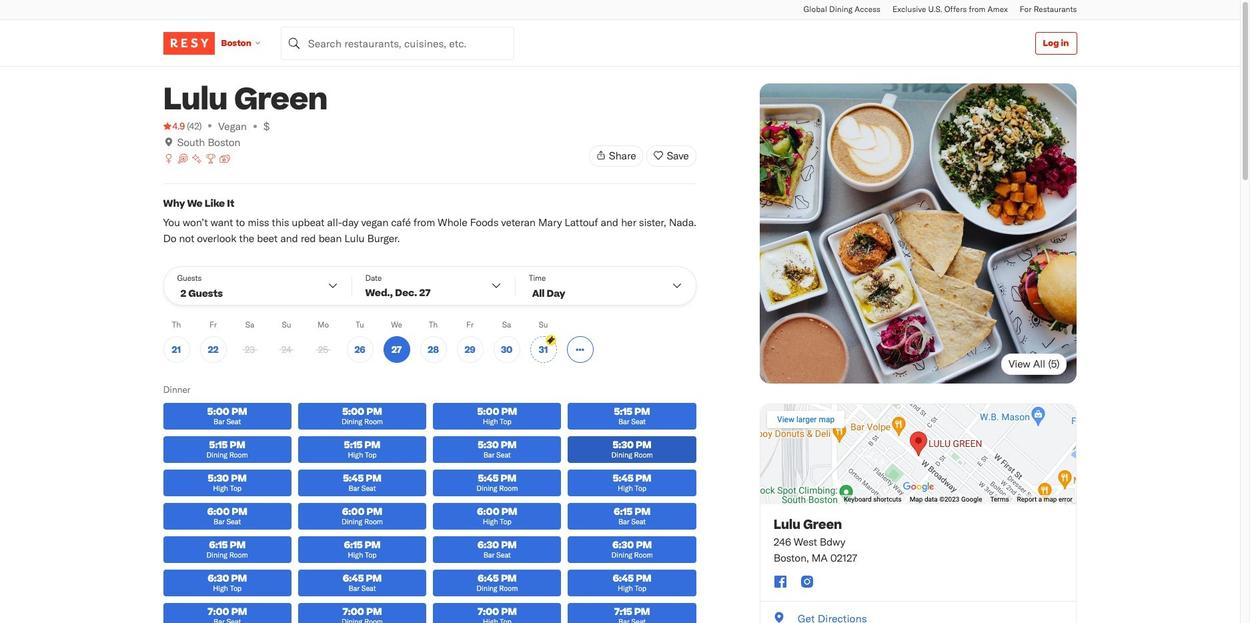 Task type: vqa. For each thing, say whether or not it's contained in the screenshot.
4.9 out of 5 stars icon
yes



Task type: locate. For each thing, give the bounding box(es) containing it.
Search restaurants, cuisines, etc. text field
[[281, 26, 514, 60]]

december 31, 2023. has event. image
[[545, 335, 556, 346]]



Task type: describe. For each thing, give the bounding box(es) containing it.
4.9 out of 5 stars image
[[163, 119, 185, 133]]

42 reviews element
[[187, 119, 202, 133]]



